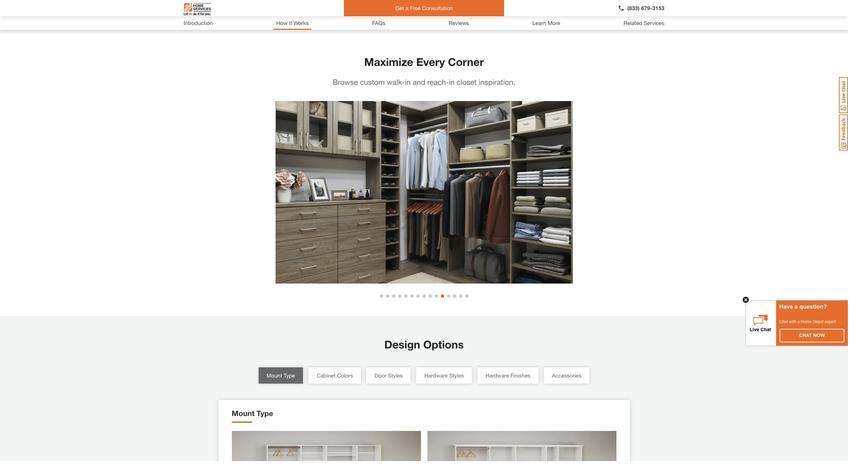 Task type: locate. For each thing, give the bounding box(es) containing it.
0 vertical spatial mount
[[267, 373, 282, 379]]

2 hardware from the left
[[486, 373, 509, 379]]

closet
[[457, 78, 477, 87]]

walk-
[[387, 78, 405, 87]]

have a question?
[[780, 304, 827, 311]]

styles
[[388, 373, 403, 379], [449, 373, 464, 379]]

hardware
[[424, 373, 448, 379], [486, 373, 509, 379]]

expert.
[[825, 320, 837, 325]]

reach-
[[427, 78, 449, 87]]

works
[[294, 20, 309, 26]]

0 horizontal spatial in
[[405, 78, 411, 87]]

learn more
[[533, 20, 560, 26]]

introduction
[[184, 20, 213, 26]]

get a free consultation
[[395, 5, 453, 11]]

2 styles from the left
[[449, 373, 464, 379]]

(833) 679-3153
[[627, 5, 665, 11]]

a inside button
[[406, 5, 409, 11]]

1 horizontal spatial type
[[284, 373, 295, 379]]

hardware left finishes
[[486, 373, 509, 379]]

more
[[548, 20, 560, 26]]

0 horizontal spatial type
[[257, 410, 273, 419]]

every
[[416, 56, 445, 68]]

hardware inside 'button'
[[486, 373, 509, 379]]

a right the with in the bottom right of the page
[[798, 320, 800, 325]]

1 horizontal spatial styles
[[449, 373, 464, 379]]

browse custom walk-in and reach-in closet inspiration.
[[333, 78, 515, 87]]

in left and
[[405, 78, 411, 87]]

1 horizontal spatial mount
[[267, 373, 282, 379]]

0 vertical spatial a
[[406, 5, 409, 11]]

accessories
[[552, 373, 582, 379]]

corner
[[448, 56, 484, 68]]

related services
[[624, 20, 665, 26]]

mount
[[267, 373, 282, 379], [232, 410, 255, 419]]

0 vertical spatial type
[[284, 373, 295, 379]]

a for question?
[[795, 304, 798, 311]]

styles down options
[[449, 373, 464, 379]]

in left closet
[[449, 78, 455, 87]]

a right get
[[406, 5, 409, 11]]

0 horizontal spatial mount
[[232, 410, 255, 419]]

have
[[780, 304, 793, 311]]

finishes
[[511, 373, 530, 379]]

inspiration.
[[479, 78, 515, 87]]

cabinet
[[317, 373, 336, 379]]

2 vertical spatial a
[[798, 320, 800, 325]]

hardware inside button
[[424, 373, 448, 379]]

reviews
[[449, 20, 469, 26]]

(833)
[[627, 5, 640, 11]]

1 horizontal spatial in
[[449, 78, 455, 87]]

hardware styles button
[[416, 368, 472, 384]]

now
[[813, 333, 825, 339]]

chat
[[780, 320, 788, 325]]

1 hardware from the left
[[424, 373, 448, 379]]

a
[[406, 5, 409, 11], [795, 304, 798, 311], [798, 320, 800, 325]]

it
[[289, 20, 292, 26]]

design
[[384, 339, 420, 352]]

styles right door
[[388, 373, 403, 379]]

hardware down options
[[424, 373, 448, 379]]

faqs
[[372, 20, 385, 26]]

chat
[[799, 333, 812, 339]]

mount type
[[267, 373, 295, 379], [232, 410, 273, 419]]

colors
[[337, 373, 353, 379]]

in
[[405, 78, 411, 87], [449, 78, 455, 87]]

learn
[[533, 20, 546, 26]]

0 horizontal spatial styles
[[388, 373, 403, 379]]

styles for hardware styles
[[449, 373, 464, 379]]

a right the have
[[795, 304, 798, 311]]

hardware for hardware finishes
[[486, 373, 509, 379]]

consultation
[[422, 5, 453, 11]]

mount inside mount type button
[[267, 373, 282, 379]]

1 vertical spatial type
[[257, 410, 273, 419]]

2 in from the left
[[449, 78, 455, 87]]

cabinet colors
[[317, 373, 353, 379]]

get a free consultation button
[[344, 0, 504, 16]]

1 horizontal spatial hardware
[[486, 373, 509, 379]]

type
[[284, 373, 295, 379], [257, 410, 273, 419]]

custom
[[360, 78, 385, 87]]

0 horizontal spatial hardware
[[424, 373, 448, 379]]

styles for door styles
[[388, 373, 403, 379]]

and
[[413, 78, 425, 87]]

depot
[[813, 320, 824, 325]]

hardware finishes
[[486, 373, 530, 379]]

0 vertical spatial mount type
[[267, 373, 295, 379]]

free
[[410, 5, 421, 11]]

hardware finishes button
[[478, 368, 539, 384]]

get
[[395, 5, 404, 11]]

1 styles from the left
[[388, 373, 403, 379]]

1 vertical spatial a
[[795, 304, 798, 311]]



Task type: vqa. For each thing, say whether or not it's contained in the screenshot.
menu
no



Task type: describe. For each thing, give the bounding box(es) containing it.
hardware for hardware styles
[[424, 373, 448, 379]]

chat with a home depot expert.
[[780, 320, 837, 325]]

maximize every corner
[[364, 56, 484, 68]]

how
[[276, 20, 287, 26]]

options
[[423, 339, 464, 352]]

how it works
[[276, 20, 309, 26]]

679-
[[641, 5, 652, 11]]

3153
[[652, 5, 665, 11]]

hardware styles
[[424, 373, 464, 379]]

infopod - mount type - image image
[[232, 432, 616, 462]]

1 in from the left
[[405, 78, 411, 87]]

related
[[624, 20, 642, 26]]

do it for you logo image
[[184, 0, 211, 19]]

gallery walkin closet3 desktop image
[[218, 101, 630, 284]]

question?
[[800, 304, 827, 311]]

chat now link
[[780, 330, 844, 343]]

design options
[[384, 339, 464, 352]]

a for free
[[406, 5, 409, 11]]

1 vertical spatial mount type
[[232, 410, 273, 419]]

door
[[375, 373, 387, 379]]

feedback link image
[[839, 114, 848, 151]]

type inside button
[[284, 373, 295, 379]]

closet organization image
[[184, 0, 353, 17]]

door styles
[[375, 373, 403, 379]]

live chat image
[[839, 77, 848, 113]]

(833) 679-3153 link
[[618, 4, 665, 12]]

chat now
[[799, 333, 825, 339]]

1 vertical spatial mount
[[232, 410, 255, 419]]

door styles button
[[367, 368, 411, 384]]

mount type button
[[259, 368, 303, 384]]

maximize
[[364, 56, 413, 68]]

with
[[789, 320, 796, 325]]

accessories button
[[544, 368, 590, 384]]

home
[[801, 320, 812, 325]]

services
[[644, 20, 665, 26]]

browse
[[333, 78, 358, 87]]

mount type inside mount type button
[[267, 373, 295, 379]]

cabinet colors button
[[309, 368, 361, 384]]



